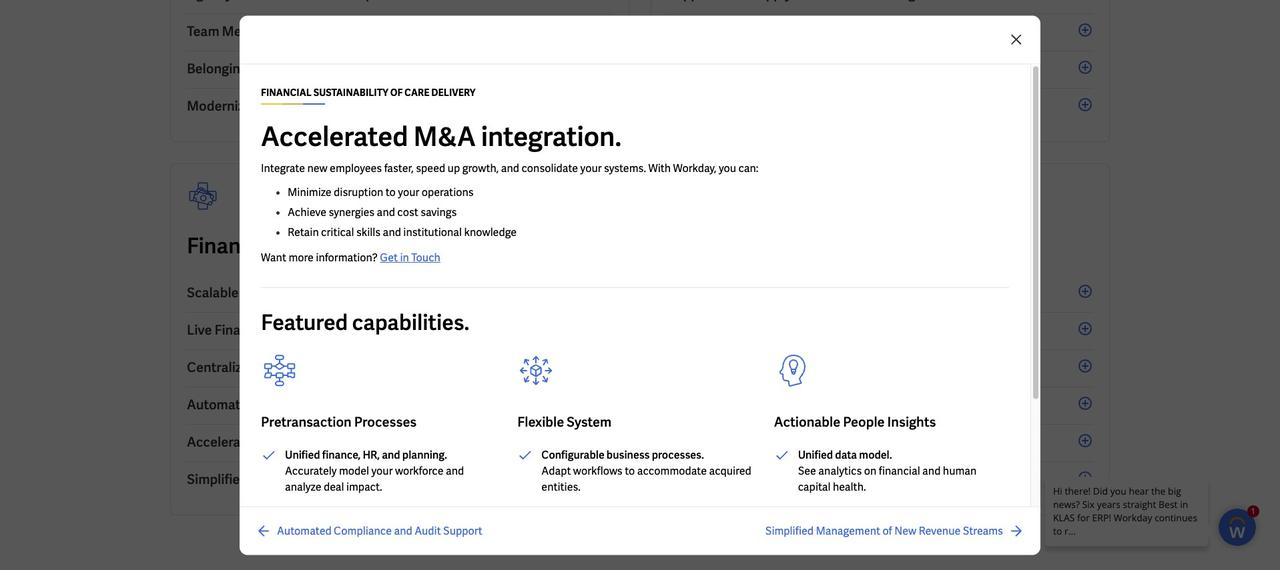 Task type: locate. For each thing, give the bounding box(es) containing it.
patient
[[668, 359, 711, 376]]

audit down centralized grants management button
[[359, 396, 393, 414]]

insights for live financial insights
[[272, 322, 321, 339]]

unified up 'see'
[[798, 448, 833, 462]]

of down finance,
[[334, 471, 346, 489]]

automated compliance and audit support up integration
[[187, 396, 445, 414]]

and
[[346, 23, 369, 40], [250, 60, 273, 77], [501, 161, 519, 175], [377, 205, 395, 219], [383, 225, 401, 239], [769, 359, 792, 376], [334, 396, 357, 414], [382, 448, 400, 462], [446, 464, 464, 478], [923, 464, 941, 478], [807, 471, 830, 489], [394, 524, 412, 538]]

compliance inside accelerated m&a integration. dialog
[[334, 524, 392, 538]]

workday,
[[673, 161, 717, 175]]

prepackaged driver-based modeling button
[[668, 276, 1093, 313]]

0 vertical spatial simplified management of new revenue streams button
[[187, 463, 613, 499]]

synergies
[[329, 205, 375, 219]]

financial
[[879, 464, 920, 478]]

0 vertical spatial accelerated
[[261, 119, 408, 154]]

m&a up up
[[414, 119, 476, 154]]

service right site, at the right
[[728, 471, 773, 489]]

knowledge
[[464, 225, 517, 239]]

1 vertical spatial compliance
[[334, 524, 392, 538]]

faster,
[[384, 161, 414, 175]]

analytics
[[819, 464, 862, 478]]

0 horizontal spatial your
[[371, 464, 393, 478]]

service right unit
[[838, 359, 883, 376]]

and right "hr,"
[[382, 448, 400, 462]]

1 horizontal spatial service
[[728, 471, 773, 489]]

1 vertical spatial service
[[838, 359, 883, 376]]

insights inside accelerated m&a integration. dialog
[[887, 413, 936, 431]]

to left drive
[[333, 60, 345, 77]]

insights right the people
[[887, 413, 936, 431]]

1 horizontal spatial automated
[[277, 524, 332, 538]]

0 vertical spatial simplified management of new revenue streams
[[187, 471, 485, 489]]

new down venture
[[895, 524, 917, 538]]

0 vertical spatial m&a
[[414, 119, 476, 154]]

1 horizontal spatial your
[[398, 185, 419, 199]]

modernized
[[187, 97, 259, 115]]

support
[[395, 396, 445, 414], [443, 524, 482, 538]]

minimize
[[288, 185, 332, 199]]

management inside proactive contract management button
[[785, 60, 866, 77]]

simplified inside accelerated m&a integration. dialog
[[766, 524, 814, 538]]

streams inside accelerated m&a integration. dialog
[[963, 524, 1003, 538]]

retain
[[288, 225, 319, 239]]

team up belonging
[[187, 23, 219, 40]]

belonging and diversity to drive health equity button
[[187, 51, 613, 89]]

revenue down planning.
[[379, 471, 432, 489]]

1 vertical spatial revenue
[[919, 524, 961, 538]]

flexible system
[[518, 413, 612, 431]]

delivery
[[431, 86, 476, 98]]

1 vertical spatial simplified management of new revenue streams
[[766, 524, 1003, 538]]

financial for scalable
[[241, 284, 296, 302]]

1 vertical spatial financial
[[241, 284, 296, 302]]

care inside button
[[668, 434, 696, 451]]

configurable
[[542, 448, 605, 462]]

financial for live
[[215, 322, 270, 339]]

financial up centralized
[[215, 322, 270, 339]]

of
[[390, 86, 403, 98]]

simplified management of new revenue streams inside accelerated m&a integration. dialog
[[766, 524, 1003, 538]]

simplified management of new revenue streams down finance,
[[187, 471, 485, 489]]

system
[[567, 413, 612, 431]]

care down savings
[[440, 232, 487, 260]]

drive
[[348, 60, 380, 77]]

compliance down centralized grants management
[[258, 396, 331, 414]]

insights for actionable people insights
[[887, 413, 936, 431]]

revenue inside accelerated m&a integration. dialog
[[919, 524, 961, 538]]

2 unified from the left
[[798, 448, 833, 462]]

1 vertical spatial care
[[668, 434, 696, 451]]

care up accommodate
[[668, 434, 696, 451]]

m&a inside button
[[263, 434, 294, 451]]

site,
[[699, 471, 726, 489]]

0 horizontal spatial simplified management of new revenue streams button
[[187, 463, 613, 499]]

integrate new employees faster, speed up growth, and consolidate your systems. with workday, you can:
[[261, 161, 759, 175]]

0 horizontal spatial unified
[[285, 448, 320, 462]]

and left well-
[[346, 23, 369, 40]]

scalable financial operations
[[187, 284, 367, 302]]

1 horizontal spatial revenue
[[919, 524, 961, 538]]

simplified management of new revenue streams button
[[187, 463, 613, 499], [766, 523, 1025, 539]]

1 vertical spatial to
[[386, 185, 396, 199]]

0 vertical spatial simplified
[[187, 471, 248, 489]]

and left human
[[923, 464, 941, 478]]

1 horizontal spatial m&a
[[414, 119, 476, 154]]

0 vertical spatial to
[[333, 60, 345, 77]]

can:
[[739, 161, 759, 175]]

0 vertical spatial delivery
[[331, 97, 380, 115]]

integration
[[297, 434, 364, 451]]

minimize disruption to your operations achieve synergies and cost savings retain critical skills and institutional knowledge
[[288, 185, 517, 239]]

1 vertical spatial new
[[895, 524, 917, 538]]

and down planning.
[[446, 464, 464, 478]]

automated compliance and audit support down impact.
[[277, 524, 482, 538]]

of inside "patient volumes and unit of service forecasting" 'button'
[[823, 359, 835, 376]]

team up acquired
[[699, 434, 732, 451]]

1 vertical spatial insights
[[887, 413, 936, 431]]

want
[[261, 250, 286, 264]]

1 horizontal spatial to
[[386, 185, 396, 199]]

streams
[[434, 471, 485, 489], [963, 524, 1003, 538]]

1 horizontal spatial team
[[699, 434, 732, 451]]

m&a
[[414, 119, 476, 154], [263, 434, 294, 451]]

2 vertical spatial care
[[668, 471, 696, 489]]

and right growth,
[[501, 161, 519, 175]]

0 vertical spatial compliance
[[258, 396, 331, 414]]

simplified management of new revenue streams down "care site, service line, and joint venture performance" button
[[766, 524, 1003, 538]]

1 horizontal spatial delivery
[[491, 232, 570, 260]]

1 horizontal spatial accelerated
[[261, 119, 408, 154]]

1 horizontal spatial compliance
[[334, 524, 392, 538]]

your up cost
[[398, 185, 419, 199]]

of right unit
[[823, 359, 835, 376]]

operations
[[299, 284, 367, 302]]

care for care site, service line, and joint venture performance
[[668, 471, 696, 489]]

1 vertical spatial support
[[443, 524, 482, 538]]

disruption
[[334, 185, 383, 199]]

1 horizontal spatial new
[[895, 524, 917, 538]]

up
[[448, 161, 460, 175]]

0 horizontal spatial m&a
[[263, 434, 294, 451]]

management inside accelerated m&a integration. dialog
[[816, 524, 880, 538]]

0 vertical spatial your
[[580, 161, 602, 175]]

1 horizontal spatial simplified
[[766, 524, 814, 538]]

automated down centralized
[[187, 396, 256, 414]]

delivery
[[331, 97, 380, 115], [491, 232, 570, 260]]

automated inside accelerated m&a integration. dialog
[[277, 524, 332, 538]]

care down "processes."
[[668, 471, 696, 489]]

automated down analyze
[[277, 524, 332, 538]]

and inside unified data model. see analytics on financial and human capital health.
[[923, 464, 941, 478]]

simplified management of new revenue streams button down venture
[[766, 523, 1025, 539]]

processes
[[354, 413, 417, 431]]

accelerated m&a integration. dialog
[[0, 0, 1280, 571]]

0 horizontal spatial simplified management of new revenue streams
[[187, 471, 485, 489]]

and left cost
[[377, 205, 395, 219]]

1 vertical spatial automated compliance and audit support
[[277, 524, 482, 538]]

to inside button
[[333, 60, 345, 77]]

financial sustainability  of care delivery
[[187, 232, 570, 260]]

1 vertical spatial audit
[[415, 524, 441, 538]]

1 vertical spatial automated
[[277, 524, 332, 538]]

0 horizontal spatial simplified
[[187, 471, 248, 489]]

your down "hr,"
[[371, 464, 393, 478]]

service inside 'button'
[[838, 359, 883, 376]]

1 horizontal spatial audit
[[415, 524, 441, 538]]

simplified management of new revenue streams button down planning.
[[187, 463, 613, 499]]

belonging and diversity to drive health equity
[[187, 60, 465, 77]]

0 vertical spatial insights
[[272, 322, 321, 339]]

speed
[[416, 161, 445, 175]]

get in touch link
[[380, 250, 441, 264]]

automated compliance and audit support button down impact.
[[256, 523, 482, 539]]

m&a inside dialog
[[414, 119, 476, 154]]

unified inside unified finance, hr, and planning. accurately model your workforce and analyze deal impact.
[[285, 448, 320, 462]]

financial sustainability of care delivery
[[261, 86, 476, 98]]

driver-
[[750, 284, 791, 302]]

2 vertical spatial to
[[625, 464, 635, 478]]

0 horizontal spatial accelerated
[[187, 434, 261, 451]]

skills
[[356, 225, 381, 239]]

1 vertical spatial simplified
[[766, 524, 814, 538]]

pretransaction
[[261, 413, 352, 431]]

revenue
[[379, 471, 432, 489], [919, 524, 961, 538]]

1 horizontal spatial simplified management of new revenue streams button
[[766, 523, 1025, 539]]

proactive contract management
[[668, 60, 866, 77]]

financial up scalable
[[187, 232, 275, 260]]

impact.
[[346, 480, 382, 494]]

1 vertical spatial streams
[[963, 524, 1003, 538]]

1 vertical spatial team
[[699, 434, 732, 451]]

0 horizontal spatial new
[[349, 471, 376, 489]]

1 horizontal spatial unified
[[798, 448, 833, 462]]

1 vertical spatial automated compliance and audit support button
[[256, 523, 482, 539]]

1 horizontal spatial insights
[[887, 413, 936, 431]]

m&a down pretransaction
[[263, 434, 294, 451]]

1 horizontal spatial simplified management of new revenue streams
[[766, 524, 1003, 538]]

0 horizontal spatial insights
[[272, 322, 321, 339]]

growth,
[[462, 161, 499, 175]]

0 horizontal spatial team
[[187, 23, 219, 40]]

automated compliance and audit support
[[187, 396, 445, 414], [277, 524, 482, 538]]

1 vertical spatial accelerated
[[187, 434, 261, 451]]

2 horizontal spatial service
[[838, 359, 883, 376]]

0 horizontal spatial streams
[[434, 471, 485, 489]]

audit
[[359, 396, 393, 414], [415, 524, 441, 538]]

capital
[[798, 480, 831, 494]]

1 vertical spatial your
[[398, 185, 419, 199]]

revenue down performance
[[919, 524, 961, 538]]

unified inside unified data model. see analytics on financial and human capital health.
[[798, 448, 833, 462]]

0 vertical spatial team
[[187, 23, 219, 40]]

0 vertical spatial revenue
[[379, 471, 432, 489]]

1 horizontal spatial streams
[[963, 524, 1003, 538]]

financial
[[261, 86, 312, 98]]

0 vertical spatial financial
[[187, 232, 275, 260]]

accelerated for accelerated m&a integration
[[187, 434, 261, 451]]

your left systems. at top
[[580, 161, 602, 175]]

2 vertical spatial your
[[371, 464, 393, 478]]

your
[[580, 161, 602, 175], [398, 185, 419, 199], [371, 464, 393, 478]]

automated
[[187, 396, 256, 414], [277, 524, 332, 538]]

2 vertical spatial financial
[[215, 322, 270, 339]]

to down faster,
[[386, 185, 396, 199]]

based
[[791, 284, 828, 302]]

0 horizontal spatial automated
[[187, 396, 256, 414]]

0 horizontal spatial delivery
[[331, 97, 380, 115]]

financial down the 'want'
[[241, 284, 296, 302]]

achieve
[[288, 205, 326, 219]]

0 horizontal spatial to
[[333, 60, 345, 77]]

unified for actionable
[[798, 448, 833, 462]]

service right hr
[[283, 97, 328, 115]]

1 vertical spatial delivery
[[491, 232, 570, 260]]

see
[[798, 464, 816, 478]]

financial
[[187, 232, 275, 260], [241, 284, 296, 302], [215, 322, 270, 339]]

0 vertical spatial service
[[283, 97, 328, 115]]

simplified management of new revenue streams for simplified management of new revenue streams button to the left
[[187, 471, 485, 489]]

insights inside button
[[272, 322, 321, 339]]

processes.
[[652, 448, 704, 462]]

insights
[[272, 322, 321, 339], [887, 413, 936, 431]]

2 vertical spatial service
[[728, 471, 773, 489]]

new
[[349, 471, 376, 489], [895, 524, 917, 538]]

volumes
[[714, 359, 766, 376]]

accelerated inside dialog
[[261, 119, 408, 154]]

touch
[[411, 250, 441, 264]]

systems.
[[604, 161, 646, 175]]

to down business
[[625, 464, 635, 478]]

prepackaged
[[668, 284, 747, 302]]

accelerated for accelerated m&a integration.
[[261, 119, 408, 154]]

want more information? get in touch
[[261, 250, 441, 264]]

accelerated inside button
[[187, 434, 261, 451]]

1 unified from the left
[[285, 448, 320, 462]]

streams down planning.
[[434, 471, 485, 489]]

automated compliance and audit support button up planning.
[[187, 388, 613, 425]]

2 horizontal spatial to
[[625, 464, 635, 478]]

audit down workforce at the bottom left
[[415, 524, 441, 538]]

0 horizontal spatial service
[[283, 97, 328, 115]]

new
[[307, 161, 328, 175]]

simplified management of new revenue streams for bottommost simplified management of new revenue streams button
[[766, 524, 1003, 538]]

m&a for integration
[[263, 434, 294, 451]]

insights up centralized grants management
[[272, 322, 321, 339]]

1 vertical spatial m&a
[[263, 434, 294, 451]]

care inside button
[[668, 471, 696, 489]]

of down "care site, service line, and joint venture performance" button
[[883, 524, 892, 538]]

0 horizontal spatial revenue
[[379, 471, 432, 489]]

0 horizontal spatial compliance
[[258, 396, 331, 414]]

unified up accurately
[[285, 448, 320, 462]]

streams down performance
[[963, 524, 1003, 538]]

0 horizontal spatial audit
[[359, 396, 393, 414]]

live
[[187, 322, 212, 339]]

compliance down impact.
[[334, 524, 392, 538]]

data
[[835, 448, 857, 462]]

being
[[402, 23, 436, 40]]

new down "hr,"
[[349, 471, 376, 489]]



Task type: vqa. For each thing, say whether or not it's contained in the screenshot.
Prepackaged Driver-Based Modeling
yes



Task type: describe. For each thing, give the bounding box(es) containing it.
0 vertical spatial automated compliance and audit support
[[187, 396, 445, 414]]

workflows
[[573, 464, 623, 478]]

0 vertical spatial new
[[349, 471, 376, 489]]

on
[[864, 464, 877, 478]]

new inside accelerated m&a integration. dialog
[[895, 524, 917, 538]]

hr
[[262, 97, 280, 115]]

and up integration
[[334, 396, 357, 414]]

centralized grants management button
[[187, 350, 613, 388]]

integrate
[[261, 161, 305, 175]]

model.
[[859, 448, 892, 462]]

with
[[648, 161, 671, 175]]

analyze
[[285, 480, 321, 494]]

business
[[607, 448, 650, 462]]

your inside minimize disruption to your operations achieve synergies and cost savings retain critical skills and institutional knowledge
[[398, 185, 419, 199]]

and right line,
[[807, 471, 830, 489]]

centralized grants management
[[187, 359, 384, 376]]

accurately
[[285, 464, 337, 478]]

of right in at top
[[417, 232, 436, 260]]

productivity
[[734, 434, 808, 451]]

delivery inside button
[[331, 97, 380, 115]]

information?
[[316, 250, 378, 264]]

2 horizontal spatial your
[[580, 161, 602, 175]]

service for delivery
[[283, 97, 328, 115]]

consolidate
[[522, 161, 578, 175]]

1 vertical spatial simplified management of new revenue streams button
[[766, 523, 1025, 539]]

0 vertical spatial care
[[440, 232, 487, 260]]

m&a for integration.
[[414, 119, 476, 154]]

0 vertical spatial support
[[395, 396, 445, 414]]

critical
[[321, 225, 354, 239]]

forecasting
[[886, 359, 958, 376]]

deal
[[324, 480, 344, 494]]

patient volumes and unit of service forecasting
[[668, 359, 958, 376]]

diversity
[[276, 60, 330, 77]]

of inside accelerated m&a integration. dialog
[[883, 524, 892, 538]]

care team productivity
[[668, 434, 808, 451]]

care
[[405, 86, 430, 98]]

acquired
[[709, 464, 752, 478]]

0 vertical spatial audit
[[359, 396, 393, 414]]

live financial insights button
[[187, 313, 613, 350]]

more
[[289, 250, 314, 264]]

unified for pretransaction
[[285, 448, 320, 462]]

management inside centralized grants management button
[[303, 359, 384, 376]]

team inside 'button'
[[187, 23, 219, 40]]

planning.
[[402, 448, 447, 462]]

savings
[[421, 205, 457, 219]]

care for care team productivity
[[668, 434, 696, 451]]

0 vertical spatial streams
[[434, 471, 485, 489]]

0 vertical spatial automated
[[187, 396, 256, 414]]

modeling
[[831, 284, 888, 302]]

0 vertical spatial automated compliance and audit support button
[[187, 388, 613, 425]]

institutional
[[403, 225, 462, 239]]

line,
[[776, 471, 805, 489]]

and left unit
[[769, 359, 792, 376]]

team inside button
[[699, 434, 732, 451]]

team member experience and well-being button
[[187, 14, 613, 51]]

featured capabilities.
[[261, 308, 470, 336]]

and right skills
[[383, 225, 401, 239]]

team member experience and well-being
[[187, 23, 436, 40]]

health
[[383, 60, 424, 77]]

your inside unified finance, hr, and planning. accurately model your workforce and analyze deal impact.
[[371, 464, 393, 478]]

employees
[[330, 161, 382, 175]]

live financial insights
[[187, 322, 321, 339]]

model
[[339, 464, 369, 478]]

integration.
[[481, 119, 622, 154]]

and down workforce at the bottom left
[[394, 524, 412, 538]]

care site, service line, and joint venture performance
[[668, 471, 996, 489]]

actionable
[[774, 413, 841, 431]]

contract
[[728, 60, 783, 77]]

service for line,
[[728, 471, 773, 489]]

venture
[[867, 471, 914, 489]]

flexible
[[518, 413, 564, 431]]

joint
[[833, 471, 864, 489]]

automated compliance and audit support inside accelerated m&a integration. dialog
[[277, 524, 482, 538]]

automated compliance and audit support button inside accelerated m&a integration. dialog
[[256, 523, 482, 539]]

and up financial
[[250, 60, 273, 77]]

get
[[380, 250, 398, 264]]

prepackaged driver-based modeling
[[668, 284, 888, 302]]

support inside accelerated m&a integration. dialog
[[443, 524, 482, 538]]

performance
[[917, 471, 996, 489]]

centralized
[[187, 359, 257, 376]]

simplified for simplified management of new revenue streams button to the left
[[187, 471, 248, 489]]

belonging
[[187, 60, 248, 77]]

proactive contract management button
[[668, 51, 1093, 89]]

modernized hr service delivery
[[187, 97, 380, 115]]

to inside configurable business processes. adapt workflows to accommodate acquired entities.
[[625, 464, 635, 478]]

experience
[[276, 23, 343, 40]]

you
[[719, 161, 736, 175]]

hr,
[[363, 448, 380, 462]]

equity
[[426, 60, 465, 77]]

featured
[[261, 308, 348, 336]]

unit
[[794, 359, 820, 376]]

revenue for simplified management of new revenue streams button to the left
[[379, 471, 432, 489]]

pretransaction processes
[[261, 413, 417, 431]]

care site, service line, and joint venture performance button
[[668, 463, 1093, 499]]

to inside minimize disruption to your operations achieve synergies and cost savings retain critical skills and institutional knowledge
[[386, 185, 396, 199]]

revenue for bottommost simplified management of new revenue streams button
[[919, 524, 961, 538]]

accommodate
[[637, 464, 707, 478]]

in
[[400, 250, 409, 264]]

well-
[[372, 23, 402, 40]]

scalable financial operations button
[[187, 276, 613, 313]]

proactive
[[668, 60, 725, 77]]

unified data model. see analytics on financial and human capital health.
[[798, 448, 977, 494]]

audit inside accelerated m&a integration. dialog
[[415, 524, 441, 538]]

workforce
[[395, 464, 444, 478]]

simplified for bottommost simplified management of new revenue streams button
[[766, 524, 814, 538]]

scalable
[[187, 284, 239, 302]]

entities.
[[542, 480, 581, 494]]

accelerated m&a integration.
[[261, 119, 622, 154]]

people
[[843, 413, 885, 431]]

accelerated m&a integration button
[[187, 425, 613, 463]]



